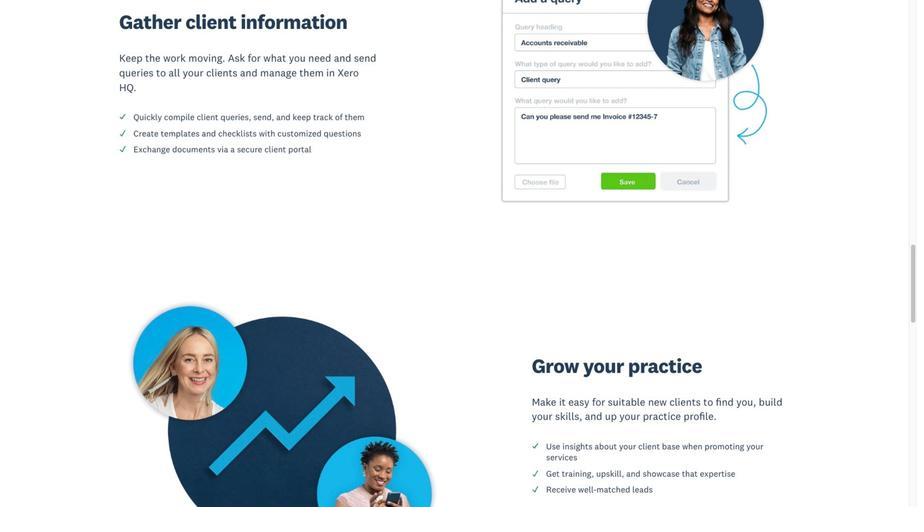 Task type: vqa. For each thing, say whether or not it's contained in the screenshot.
The client query interface in Xero, with a query stating "Can you please send me Invoice #12345-7?" 'image'
yes



Task type: describe. For each thing, give the bounding box(es) containing it.
the client query interface in xero, with a query stating "can you please send me invoice #12345-7?" image
[[463, 0, 790, 216]]



